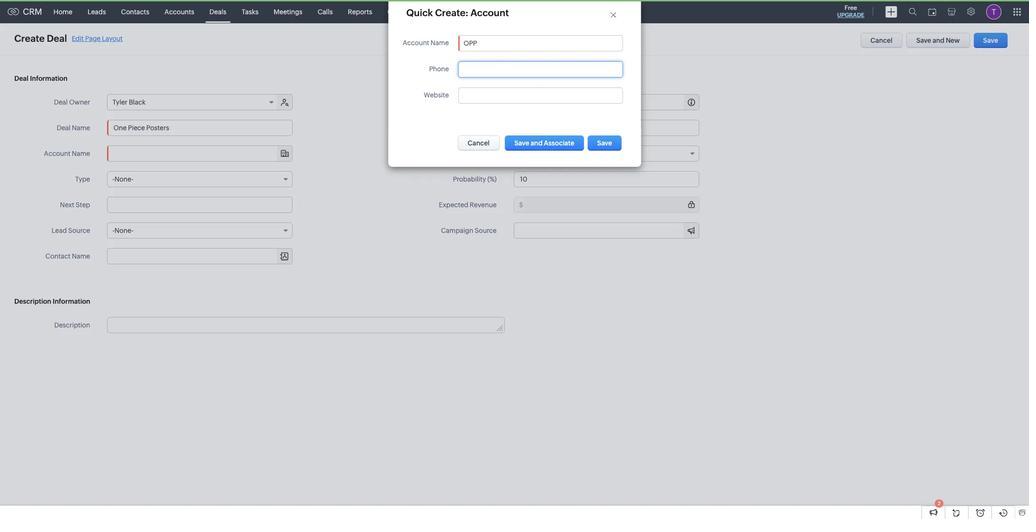 Task type: locate. For each thing, give the bounding box(es) containing it.
1 horizontal spatial description
[[54, 322, 90, 329]]

save
[[916, 37, 931, 44], [983, 37, 998, 44]]

meetings
[[274, 8, 302, 15]]

account name up phone
[[403, 39, 449, 47]]

reports link
[[340, 0, 380, 23]]

account down quick
[[403, 39, 429, 47]]

cancel
[[871, 37, 893, 44]]

page
[[85, 34, 101, 42]]

campaigns
[[387, 8, 423, 15]]

save left and
[[916, 37, 931, 44]]

1 horizontal spatial source
[[475, 227, 497, 235]]

edit page layout link
[[72, 34, 123, 42]]

contact
[[45, 253, 70, 260]]

and
[[933, 37, 945, 44]]

type
[[75, 176, 90, 183]]

0 vertical spatial account name
[[403, 39, 449, 47]]

0 vertical spatial information
[[30, 75, 67, 82]]

name
[[430, 39, 449, 47], [72, 124, 90, 132], [72, 150, 90, 157], [72, 253, 90, 260]]

calls link
[[310, 0, 340, 23]]

revenue
[[470, 201, 497, 209]]

save right new
[[983, 37, 998, 44]]

next
[[60, 201, 74, 209]]

deal down deal owner
[[57, 124, 71, 132]]

MMM D, YYYY text field
[[514, 120, 699, 136]]

information down "contact name"
[[53, 298, 90, 305]]

meetings link
[[266, 0, 310, 23]]

source down 'revenue'
[[475, 227, 497, 235]]

save button
[[974, 33, 1008, 48]]

1 horizontal spatial account
[[403, 39, 429, 47]]

description for description
[[54, 322, 90, 329]]

information
[[30, 75, 67, 82], [53, 298, 90, 305]]

0 vertical spatial description
[[14, 298, 51, 305]]

create
[[14, 33, 45, 44]]

new
[[946, 37, 960, 44]]

calls
[[318, 8, 333, 15]]

name down the owner
[[72, 124, 90, 132]]

1 vertical spatial information
[[53, 298, 90, 305]]

1 horizontal spatial save
[[983, 37, 998, 44]]

0 horizontal spatial source
[[68, 227, 90, 235]]

probability
[[453, 176, 486, 183]]

deal name
[[57, 124, 90, 132]]

None button
[[458, 136, 500, 151], [505, 136, 584, 151], [458, 136, 500, 151], [505, 136, 584, 151]]

2 save from the left
[[983, 37, 998, 44]]

amount
[[472, 98, 497, 106]]

0 horizontal spatial account name
[[44, 150, 90, 157]]

save for save
[[983, 37, 998, 44]]

expected revenue
[[439, 201, 497, 209]]

1 vertical spatial description
[[54, 322, 90, 329]]

deal
[[47, 33, 67, 44], [14, 75, 28, 82], [54, 98, 68, 106], [57, 124, 71, 132]]

name up phone
[[430, 39, 449, 47]]

deal for deal name
[[57, 124, 71, 132]]

deal for deal information
[[14, 75, 28, 82]]

deal left the owner
[[54, 98, 68, 106]]

crm
[[23, 7, 42, 17]]

0 vertical spatial account
[[403, 39, 429, 47]]

description for description information
[[14, 298, 51, 305]]

save and new button
[[906, 33, 970, 48]]

save for save and new
[[916, 37, 931, 44]]

deal left edit
[[47, 33, 67, 44]]

source
[[68, 227, 90, 235], [475, 227, 497, 235]]

account name down deal name
[[44, 150, 90, 157]]

account down deal name
[[44, 150, 70, 157]]

1 save from the left
[[916, 37, 931, 44]]

account
[[403, 39, 429, 47], [44, 150, 70, 157]]

upgrade
[[837, 12, 865, 19]]

source right lead
[[68, 227, 90, 235]]

None text field
[[464, 39, 618, 47], [514, 171, 699, 187], [464, 39, 618, 47], [514, 171, 699, 187]]

0 horizontal spatial account
[[44, 150, 70, 157]]

edit
[[72, 34, 84, 42]]

tasks
[[242, 8, 259, 15]]

source for campaign source
[[475, 227, 497, 235]]

1 vertical spatial account
[[44, 150, 70, 157]]

leads link
[[80, 0, 114, 23]]

deal information
[[14, 75, 67, 82]]

documents link
[[431, 0, 482, 23]]

visits link
[[482, 0, 513, 23]]

deal for deal owner
[[54, 98, 68, 106]]

information up deal owner
[[30, 75, 67, 82]]

1 source from the left
[[68, 227, 90, 235]]

None submit
[[588, 136, 621, 151]]

deal down create
[[14, 75, 28, 82]]

accounts
[[165, 8, 194, 15]]

1 horizontal spatial account name
[[403, 39, 449, 47]]

name up the type
[[72, 150, 90, 157]]

save and new
[[916, 37, 960, 44]]

None text field
[[525, 95, 699, 110], [107, 120, 293, 136], [107, 197, 293, 213], [525, 197, 699, 213], [108, 318, 504, 333], [525, 95, 699, 110], [107, 120, 293, 136], [107, 197, 293, 213], [525, 197, 699, 213], [108, 318, 504, 333]]

account name
[[403, 39, 449, 47], [44, 150, 90, 157]]

2 source from the left
[[475, 227, 497, 235]]

0 horizontal spatial save
[[916, 37, 931, 44]]

lead source
[[52, 227, 90, 235]]

description
[[14, 298, 51, 305], [54, 322, 90, 329]]

website
[[424, 91, 449, 99]]

tasks link
[[234, 0, 266, 23]]

leads
[[88, 8, 106, 15]]

reports
[[348, 8, 372, 15]]

(%)
[[487, 176, 497, 183]]

0 horizontal spatial description
[[14, 298, 51, 305]]



Task type: vqa. For each thing, say whether or not it's contained in the screenshot.
topmost account name
yes



Task type: describe. For each thing, give the bounding box(es) containing it.
layout
[[102, 34, 123, 42]]

contacts
[[121, 8, 149, 15]]

deal owner
[[54, 98, 90, 106]]

quick
[[406, 7, 433, 18]]

campaigns link
[[380, 0, 431, 23]]

campaign source
[[441, 227, 497, 235]]

next step
[[60, 201, 90, 209]]

2
[[938, 501, 941, 507]]

description information
[[14, 298, 90, 305]]

contacts link
[[114, 0, 157, 23]]

documents
[[438, 8, 474, 15]]

quick create: account
[[406, 7, 509, 18]]

campaign
[[441, 227, 473, 235]]

1 vertical spatial account name
[[44, 150, 90, 157]]

home link
[[46, 0, 80, 23]]

information for deal information
[[30, 75, 67, 82]]

probability (%)
[[453, 176, 497, 183]]

information for description information
[[53, 298, 90, 305]]

owner
[[69, 98, 90, 106]]

cancel button
[[861, 33, 903, 48]]

source for lead source
[[68, 227, 90, 235]]

visits
[[489, 8, 506, 15]]

name right contact
[[72, 253, 90, 260]]

stage
[[479, 150, 497, 157]]

create: account
[[435, 7, 509, 18]]

step
[[76, 201, 90, 209]]

accounts link
[[157, 0, 202, 23]]

free
[[845, 4, 857, 11]]

home
[[54, 8, 72, 15]]

crm link
[[8, 7, 42, 17]]

expected
[[439, 201, 468, 209]]

deals
[[210, 8, 226, 15]]

free upgrade
[[837, 4, 865, 19]]

contact name
[[45, 253, 90, 260]]

create deal edit page layout
[[14, 33, 123, 44]]

phone
[[429, 65, 449, 73]]

deals link
[[202, 0, 234, 23]]

lead
[[52, 227, 67, 235]]



